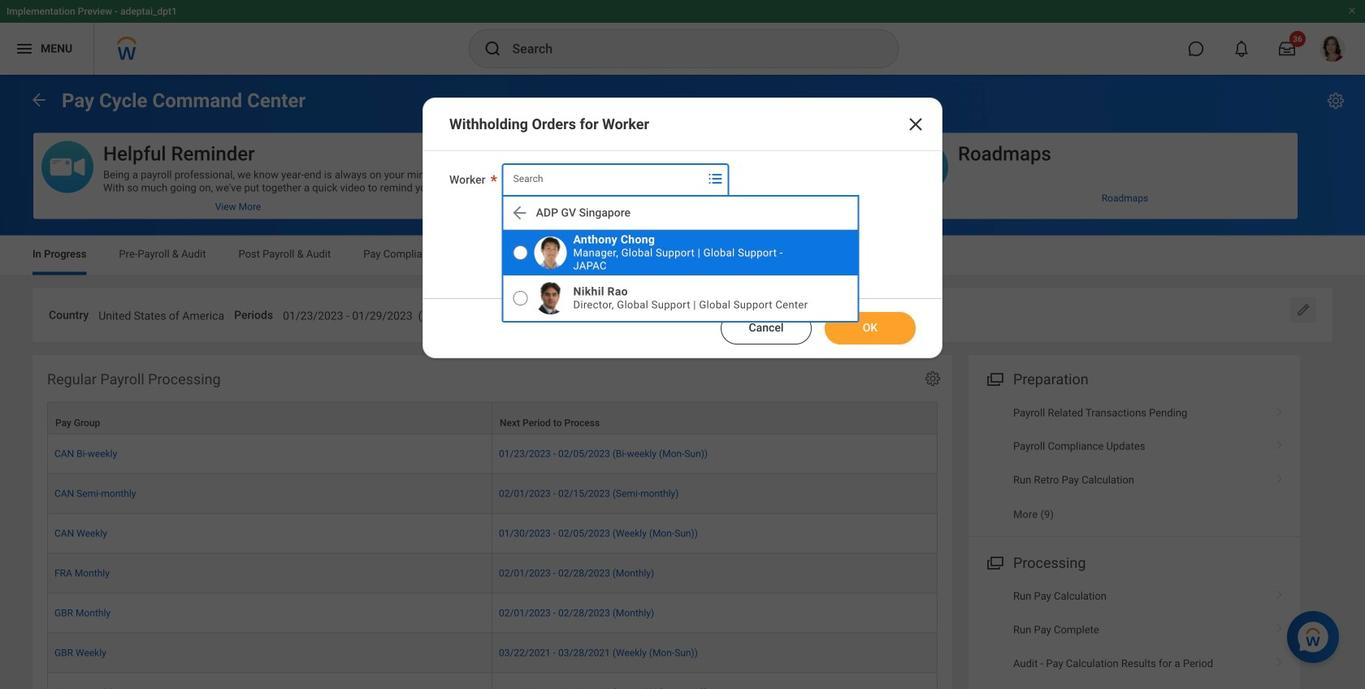 Task type: locate. For each thing, give the bounding box(es) containing it.
8 row from the top
[[47, 673, 938, 689]]

chevron right image
[[1269, 401, 1290, 417], [1269, 435, 1290, 451], [1269, 468, 1290, 484], [1269, 584, 1290, 600]]

2 list from the top
[[969, 579, 1300, 689]]

dialog
[[423, 98, 943, 358]]

edit image
[[1295, 302, 1312, 318]]

row
[[47, 402, 938, 434], [47, 434, 938, 474], [47, 474, 938, 514], [47, 514, 938, 554], [47, 554, 938, 593], [47, 593, 938, 633], [47, 633, 938, 673], [47, 673, 938, 689]]

3 row from the top
[[47, 474, 938, 514]]

list for second menu group 'image' from the top
[[969, 579, 1300, 689]]

0 vertical spatial menu group image
[[983, 367, 1005, 389]]

tab list
[[16, 236, 1349, 275]]

x image
[[906, 115, 926, 134]]

6 row from the top
[[47, 593, 938, 633]]

1 row from the top
[[47, 402, 938, 434]]

previous page image
[[29, 90, 49, 110]]

1 vertical spatial list
[[969, 579, 1300, 689]]

configure this page image
[[1326, 91, 1346, 111]]

regular payroll processing element
[[33, 355, 952, 689]]

chevron right image
[[1269, 618, 1290, 634], [1269, 652, 1290, 668]]

1 chevron right image from the top
[[1269, 401, 1290, 417]]

menu group image
[[983, 367, 1005, 389], [983, 551, 1005, 573]]

0 vertical spatial list
[[969, 396, 1300, 531]]

None text field
[[98, 299, 224, 328]]

prompts image
[[706, 169, 725, 189]]

2 chevron right image from the top
[[1269, 652, 1290, 668]]

1 vertical spatial menu group image
[[983, 551, 1005, 573]]

2 row from the top
[[47, 434, 938, 474]]

notifications large image
[[1234, 41, 1250, 57]]

0 vertical spatial chevron right image
[[1269, 618, 1290, 634]]

1 vertical spatial chevron right image
[[1269, 652, 1290, 668]]

3 chevron right image from the top
[[1269, 468, 1290, 484]]

list
[[969, 396, 1300, 531], [969, 579, 1300, 689]]

2 menu group image from the top
[[983, 551, 1005, 573]]

search image
[[483, 39, 503, 59]]

1 list from the top
[[969, 396, 1300, 531]]

main content
[[0, 75, 1365, 689]]

list for 1st menu group 'image' from the top of the page
[[969, 396, 1300, 531]]

nikhil rao image
[[534, 282, 567, 314]]

7 row from the top
[[47, 633, 938, 673]]

banner
[[0, 0, 1365, 75]]

1 chevron right image from the top
[[1269, 618, 1290, 634]]

4 row from the top
[[47, 514, 938, 554]]

None text field
[[283, 299, 518, 328], [748, 299, 899, 328], [283, 299, 518, 328], [748, 299, 899, 328]]



Task type: describe. For each thing, give the bounding box(es) containing it.
Search field
[[503, 164, 703, 193]]

2 chevron right image from the top
[[1269, 435, 1290, 451]]

close environment banner image
[[1347, 6, 1357, 15]]

anthony chong image
[[534, 236, 567, 269]]

4 chevron right image from the top
[[1269, 584, 1290, 600]]

profile logan mcneil element
[[1310, 31, 1355, 67]]

1 menu group image from the top
[[983, 367, 1005, 389]]

5 row from the top
[[47, 554, 938, 593]]

inbox large image
[[1279, 41, 1295, 57]]

arrow left image
[[510, 203, 530, 223]]



Task type: vqa. For each thing, say whether or not it's contained in the screenshot.
leftmost inbox icon
no



